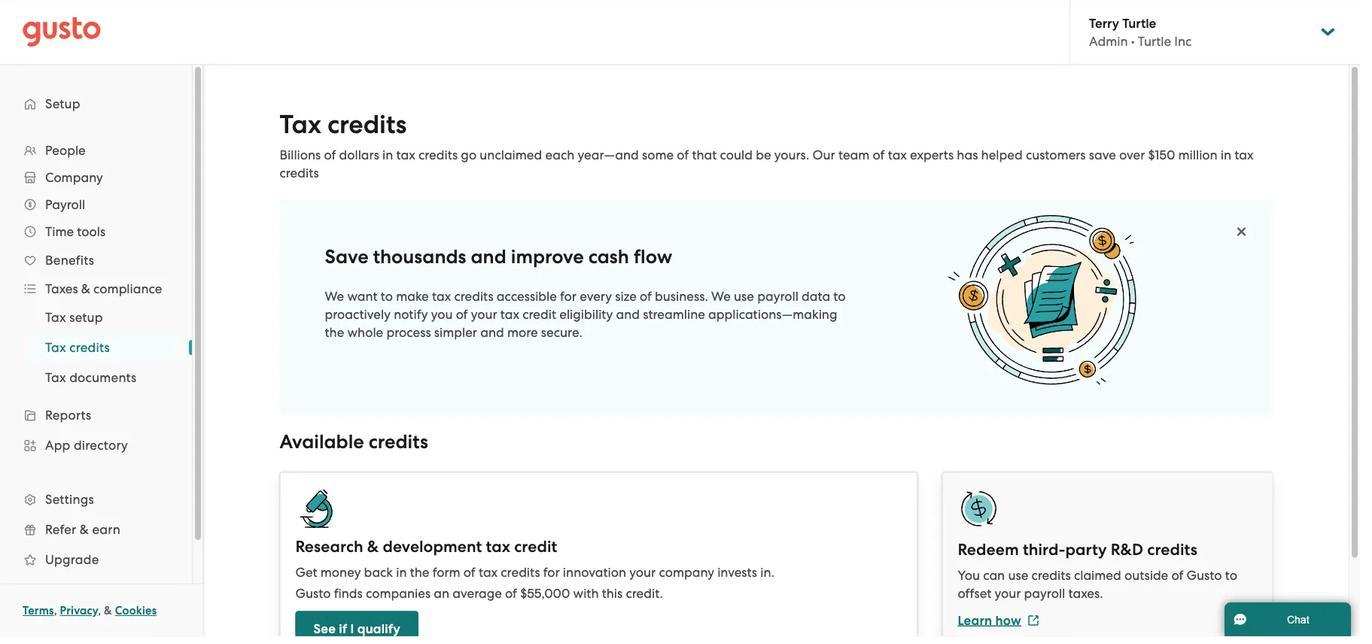 Task type: describe. For each thing, give the bounding box(es) containing it.
1 we from the left
[[325, 289, 344, 304]]

over
[[1120, 148, 1146, 163]]

payroll inside we want to make tax credits accessible for every size of business. we use payroll data to proactively notify you of your tax credit eligibility and streamline applications—making the whole process simpler and more secure.
[[758, 289, 799, 304]]

inc
[[1175, 34, 1192, 49]]

& for development
[[367, 538, 379, 556]]

terms
[[23, 605, 54, 618]]

taxes & compliance
[[45, 282, 162, 297]]

reports
[[45, 408, 91, 423]]

how
[[996, 613, 1022, 629]]

credit.
[[626, 586, 663, 601]]

upgrade link
[[15, 547, 177, 574]]

payroll
[[45, 197, 85, 212]]

compliance
[[93, 282, 162, 297]]

improve
[[511, 246, 584, 269]]

learn
[[958, 613, 993, 629]]

see
[[314, 622, 336, 637]]

gusto inside get money back in the form of tax credits for innovation your company invests in. gusto finds companies an average of $55,000 with this credit.
[[296, 586, 331, 601]]

form
[[433, 565, 461, 580]]

applications—making
[[709, 307, 838, 322]]

tax credits
[[45, 340, 110, 355]]

tax for tax documents
[[45, 370, 66, 386]]

0 horizontal spatial to
[[381, 289, 393, 304]]

tax for tax credits billions of dollars in tax credits go unclaimed each year—and some of that could be yours. our team of tax experts has helped customers save over $150 million in tax credits
[[280, 110, 321, 140]]

make
[[396, 289, 429, 304]]

home image
[[23, 17, 101, 47]]

customers
[[1026, 148, 1086, 163]]

tools
[[77, 224, 106, 239]]

of up average
[[464, 565, 476, 580]]

time tools button
[[15, 218, 177, 245]]

& for earn
[[80, 523, 89, 538]]

cookies
[[115, 605, 157, 618]]

of left that
[[677, 148, 689, 163]]

companies
[[366, 586, 431, 601]]

refer & earn
[[45, 523, 120, 538]]

chat button
[[1225, 603, 1352, 638]]

see if i qualify link
[[296, 612, 419, 638]]

in.
[[761, 565, 775, 580]]

setup link
[[15, 90, 177, 117]]

of left the dollars
[[324, 148, 336, 163]]

terms , privacy , & cookies
[[23, 605, 157, 618]]

time
[[45, 224, 74, 239]]

of right team
[[873, 148, 885, 163]]

secure.
[[541, 325, 583, 340]]

size
[[615, 289, 637, 304]]

get money back in the form of tax credits for innovation your company invests in. gusto finds companies an average of $55,000 with this credit.
[[296, 565, 775, 601]]

year—and
[[578, 148, 639, 163]]

in inside get money back in the form of tax credits for innovation your company invests in. gusto finds companies an average of $55,000 with this credit.
[[396, 565, 407, 580]]

credits inside you can use credits claimed outside of gusto to offset your payroll taxes.
[[1032, 568, 1071, 583]]

you
[[431, 307, 453, 322]]

redeem third-party r&d credits
[[958, 541, 1198, 559]]

simpler
[[434, 325, 477, 340]]

experts
[[910, 148, 954, 163]]

0 vertical spatial and
[[471, 246, 507, 269]]

qualify
[[357, 622, 400, 637]]

use inside you can use credits claimed outside of gusto to offset your payroll taxes.
[[1009, 568, 1029, 583]]

some
[[642, 148, 674, 163]]

available
[[280, 431, 364, 454]]

upgrade
[[45, 553, 99, 568]]

each
[[546, 148, 575, 163]]

cookies button
[[115, 602, 157, 620]]

tax credits billions of dollars in tax credits go unclaimed each year—and some of that could be yours. our team of tax experts has helped customers save over $150 million in tax credits
[[280, 110, 1254, 181]]

finds
[[334, 586, 363, 601]]

terry
[[1090, 15, 1120, 31]]

of up simpler
[[456, 307, 468, 322]]

learn how link
[[958, 613, 1040, 629]]

terms link
[[23, 605, 54, 618]]

0 vertical spatial turtle
[[1123, 15, 1157, 31]]

the inside we want to make tax credits accessible for every size of business. we use payroll data to proactively notify you of your tax credit eligibility and streamline applications—making the whole process simpler and more secure.
[[325, 325, 344, 340]]

million
[[1179, 148, 1218, 163]]

gusto inside you can use credits claimed outside of gusto to offset your payroll taxes.
[[1187, 568, 1222, 583]]

tax inside get money back in the form of tax credits for innovation your company invests in. gusto finds companies an average of $55,000 with this credit.
[[479, 565, 498, 580]]

the inside get money back in the form of tax credits for innovation your company invests in. gusto finds companies an average of $55,000 with this credit.
[[410, 565, 430, 580]]

every
[[580, 289, 612, 304]]

offset
[[958, 586, 992, 601]]

list containing people
[[0, 137, 192, 605]]

$55,000
[[520, 586, 570, 601]]

process
[[387, 325, 431, 340]]

claimed
[[1074, 568, 1122, 583]]

more
[[507, 325, 538, 340]]

help
[[45, 583, 74, 598]]

credit inside we want to make tax credits accessible for every size of business. we use payroll data to proactively notify you of your tax credit eligibility and streamline applications—making the whole process simpler and more secure.
[[523, 307, 556, 322]]

an
[[434, 586, 450, 601]]

refer
[[45, 523, 76, 538]]

$150
[[1149, 148, 1176, 163]]

payroll inside you can use credits claimed outside of gusto to offset your payroll taxes.
[[1024, 586, 1066, 601]]

earn
[[92, 523, 120, 538]]

credits inside we want to make tax credits accessible for every size of business. we use payroll data to proactively notify you of your tax credit eligibility and streamline applications—making the whole process simpler and more secure.
[[454, 289, 494, 304]]

proactively
[[325, 307, 391, 322]]

tax setup
[[45, 310, 103, 325]]

business.
[[655, 289, 708, 304]]

admin
[[1090, 34, 1128, 49]]

2 we from the left
[[712, 289, 731, 304]]

back
[[364, 565, 393, 580]]

privacy
[[60, 605, 98, 618]]

reports link
[[15, 402, 177, 429]]

settings link
[[15, 486, 177, 514]]

company button
[[15, 164, 177, 191]]

taxes
[[45, 282, 78, 297]]



Task type: locate. For each thing, give the bounding box(es) containing it.
& down help link
[[104, 605, 112, 618]]

1 horizontal spatial use
[[1009, 568, 1029, 583]]

setup
[[69, 310, 103, 325]]

for up $55,000
[[543, 565, 560, 580]]

the down proactively
[[325, 325, 344, 340]]

save
[[325, 246, 369, 269]]

r&d
[[1111, 541, 1144, 559]]

0 vertical spatial the
[[325, 325, 344, 340]]

terry turtle admin • turtle inc
[[1090, 15, 1192, 49]]

we left the want
[[325, 289, 344, 304]]

gusto down get
[[296, 586, 331, 601]]

1 vertical spatial use
[[1009, 568, 1029, 583]]

setup
[[45, 96, 80, 111]]

to inside you can use credits claimed outside of gusto to offset your payroll taxes.
[[1226, 568, 1238, 583]]

1 horizontal spatial the
[[410, 565, 430, 580]]

gusto right outside
[[1187, 568, 1222, 583]]

learn how
[[958, 613, 1022, 629]]

0 horizontal spatial for
[[543, 565, 560, 580]]

1 horizontal spatial for
[[560, 289, 577, 304]]

we want to make tax credits accessible for every size of business. we use payroll data to proactively notify you of your tax credit eligibility and streamline applications—making the whole process simpler and more secure.
[[325, 289, 846, 340]]

1 vertical spatial gusto
[[296, 586, 331, 601]]

use up applications—making
[[734, 289, 754, 304]]

tax setup link
[[27, 304, 177, 331]]

for up eligibility at the left of the page
[[560, 289, 577, 304]]

credit up get money back in the form of tax credits for innovation your company invests in. gusto finds companies an average of $55,000 with this credit. on the bottom of page
[[514, 538, 557, 556]]

0 vertical spatial gusto
[[1187, 568, 1222, 583]]

helped
[[982, 148, 1023, 163]]

0 horizontal spatial in
[[383, 148, 393, 163]]

1 horizontal spatial to
[[834, 289, 846, 304]]

tax
[[280, 110, 321, 140], [45, 310, 66, 325], [45, 340, 66, 355], [45, 370, 66, 386]]

your inside you can use credits claimed outside of gusto to offset your payroll taxes.
[[995, 586, 1021, 601]]

can
[[984, 568, 1005, 583]]

benefits
[[45, 253, 94, 268]]

turtle right •
[[1138, 34, 1172, 49]]

& left "earn"
[[80, 523, 89, 538]]

tax for tax setup
[[45, 310, 66, 325]]

in right the dollars
[[383, 148, 393, 163]]

chat
[[1288, 614, 1310, 626]]

tax documents
[[45, 370, 137, 386]]

you can use credits claimed outside of gusto to offset your payroll taxes.
[[958, 568, 1238, 601]]

0 vertical spatial payroll
[[758, 289, 799, 304]]

2 horizontal spatial in
[[1221, 148, 1232, 163]]

of right average
[[505, 586, 517, 601]]

1 horizontal spatial we
[[712, 289, 731, 304]]

, down the help
[[54, 605, 57, 618]]

,
[[54, 605, 57, 618], [98, 605, 101, 618]]

1 vertical spatial your
[[630, 565, 656, 580]]

your down the can
[[995, 586, 1021, 601]]

research & development tax credit
[[296, 538, 557, 556]]

0 horizontal spatial use
[[734, 289, 754, 304]]

0 vertical spatial your
[[471, 307, 497, 322]]

•
[[1132, 34, 1135, 49]]

of right outside
[[1172, 568, 1184, 583]]

your inside get money back in the form of tax credits for innovation your company invests in. gusto finds companies an average of $55,000 with this credit.
[[630, 565, 656, 580]]

2 horizontal spatial to
[[1226, 568, 1238, 583]]

use inside we want to make tax credits accessible for every size of business. we use payroll data to proactively notify you of your tax credit eligibility and streamline applications—making the whole process simpler and more secure.
[[734, 289, 754, 304]]

could
[[720, 148, 753, 163]]

has
[[957, 148, 978, 163]]

credits inside get money back in the form of tax credits for innovation your company invests in. gusto finds companies an average of $55,000 with this credit.
[[501, 565, 540, 580]]

company
[[659, 565, 715, 580]]

and
[[471, 246, 507, 269], [616, 307, 640, 322], [481, 325, 504, 340]]

1 vertical spatial credit
[[514, 538, 557, 556]]

app directory link
[[15, 432, 177, 459]]

development
[[383, 538, 482, 556]]

and left more
[[481, 325, 504, 340]]

payroll left the taxes.
[[1024, 586, 1066, 601]]

for inside we want to make tax credits accessible for every size of business. we use payroll data to proactively notify you of your tax credit eligibility and streamline applications—making the whole process simpler and more secure.
[[560, 289, 577, 304]]

to up chat 'button'
[[1226, 568, 1238, 583]]

list
[[0, 137, 192, 605], [0, 303, 192, 393]]

thousands
[[373, 246, 466, 269]]

and down size
[[616, 307, 640, 322]]

1 vertical spatial for
[[543, 565, 560, 580]]

0 horizontal spatial payroll
[[758, 289, 799, 304]]

of right size
[[640, 289, 652, 304]]

1 , from the left
[[54, 605, 57, 618]]

2 horizontal spatial your
[[995, 586, 1021, 601]]

1 vertical spatial the
[[410, 565, 430, 580]]

payroll
[[758, 289, 799, 304], [1024, 586, 1066, 601]]

save
[[1089, 148, 1117, 163]]

for inside get money back in the form of tax credits for innovation your company invests in. gusto finds companies an average of $55,000 with this credit.
[[543, 565, 560, 580]]

accessible
[[497, 289, 557, 304]]

whole
[[347, 325, 383, 340]]

eligibility
[[560, 307, 613, 322]]

tax up the billions
[[280, 110, 321, 140]]

see if i qualify
[[314, 622, 400, 637]]

, down help link
[[98, 605, 101, 618]]

if
[[339, 622, 347, 637]]

of inside you can use credits claimed outside of gusto to offset your payroll taxes.
[[1172, 568, 1184, 583]]

payroll up applications—making
[[758, 289, 799, 304]]

this
[[602, 586, 623, 601]]

& inside dropdown button
[[81, 282, 90, 297]]

credit down the accessible
[[523, 307, 556, 322]]

tax down taxes at the left of the page
[[45, 310, 66, 325]]

& for compliance
[[81, 282, 90, 297]]

1 horizontal spatial ,
[[98, 605, 101, 618]]

1 horizontal spatial gusto
[[1187, 568, 1222, 583]]

& right taxes at the left of the page
[[81, 282, 90, 297]]

0 horizontal spatial ,
[[54, 605, 57, 618]]

0 vertical spatial credit
[[523, 307, 556, 322]]

0 horizontal spatial the
[[325, 325, 344, 340]]

the down research & development tax credit
[[410, 565, 430, 580]]

tax
[[396, 148, 415, 163], [888, 148, 907, 163], [1235, 148, 1254, 163], [432, 289, 451, 304], [501, 307, 520, 322], [486, 538, 511, 556], [479, 565, 498, 580]]

we right business. on the top of the page
[[712, 289, 731, 304]]

i
[[351, 622, 354, 637]]

settings
[[45, 492, 94, 508]]

& up the back
[[367, 538, 379, 556]]

unclaimed
[[480, 148, 542, 163]]

redeem
[[958, 541, 1019, 559]]

privacy link
[[60, 605, 98, 618]]

0 vertical spatial for
[[560, 289, 577, 304]]

& inside 'link'
[[80, 523, 89, 538]]

1 vertical spatial turtle
[[1138, 34, 1172, 49]]

billions
[[280, 148, 321, 163]]

be
[[756, 148, 771, 163]]

use
[[734, 289, 754, 304], [1009, 568, 1029, 583]]

available credits
[[280, 431, 428, 454]]

1 vertical spatial payroll
[[1024, 586, 1066, 601]]

and up the accessible
[[471, 246, 507, 269]]

0 vertical spatial use
[[734, 289, 754, 304]]

want
[[347, 289, 378, 304]]

in up companies at the left of the page
[[396, 565, 407, 580]]

tax down tax setup
[[45, 340, 66, 355]]

2 list from the top
[[0, 303, 192, 393]]

credits inside the gusto navigation element
[[69, 340, 110, 355]]

app directory
[[45, 438, 128, 453]]

your inside we want to make tax credits accessible for every size of business. we use payroll data to proactively notify you of your tax credit eligibility and streamline applications—making the whole process simpler and more secure.
[[471, 307, 497, 322]]

app
[[45, 438, 70, 453]]

turtle up •
[[1123, 15, 1157, 31]]

taxes & compliance button
[[15, 276, 177, 303]]

gusto
[[1187, 568, 1222, 583], [296, 586, 331, 601]]

0 horizontal spatial gusto
[[296, 586, 331, 601]]

taxes.
[[1069, 586, 1104, 601]]

third-
[[1023, 541, 1066, 559]]

flow
[[634, 246, 673, 269]]

tax inside tax credits billions of dollars in tax credits go unclaimed each year—and some of that could be yours. our team of tax experts has helped customers save over $150 million in tax credits
[[280, 110, 321, 140]]

payroll button
[[15, 191, 177, 218]]

1 horizontal spatial your
[[630, 565, 656, 580]]

tax down the tax credits
[[45, 370, 66, 386]]

people
[[45, 143, 86, 158]]

1 list from the top
[[0, 137, 192, 605]]

in
[[383, 148, 393, 163], [1221, 148, 1232, 163], [396, 565, 407, 580]]

tax credits link
[[27, 334, 177, 361]]

with
[[573, 586, 599, 601]]

list containing tax setup
[[0, 303, 192, 393]]

2 , from the left
[[98, 605, 101, 618]]

to right 'data'
[[834, 289, 846, 304]]

your up 'credit.'
[[630, 565, 656, 580]]

tax for tax credits
[[45, 340, 66, 355]]

average
[[453, 586, 502, 601]]

that
[[692, 148, 717, 163]]

notify
[[394, 307, 428, 322]]

in right million on the right of the page
[[1221, 148, 1232, 163]]

2 vertical spatial and
[[481, 325, 504, 340]]

tax documents link
[[27, 364, 177, 392]]

to right the want
[[381, 289, 393, 304]]

0 horizontal spatial your
[[471, 307, 497, 322]]

yours.
[[775, 148, 810, 163]]

&
[[81, 282, 90, 297], [80, 523, 89, 538], [367, 538, 379, 556], [104, 605, 112, 618]]

1 horizontal spatial in
[[396, 565, 407, 580]]

to
[[381, 289, 393, 304], [834, 289, 846, 304], [1226, 568, 1238, 583]]

refer & earn link
[[15, 517, 177, 544]]

2 vertical spatial your
[[995, 586, 1021, 601]]

your up simpler
[[471, 307, 497, 322]]

1 horizontal spatial payroll
[[1024, 586, 1066, 601]]

dollars
[[339, 148, 379, 163]]

outside
[[1125, 568, 1169, 583]]

1 vertical spatial and
[[616, 307, 640, 322]]

gusto navigation element
[[0, 65, 192, 629]]

0 horizontal spatial we
[[325, 289, 344, 304]]

use right the can
[[1009, 568, 1029, 583]]



Task type: vqa. For each thing, say whether or not it's contained in the screenshot.
right in
yes



